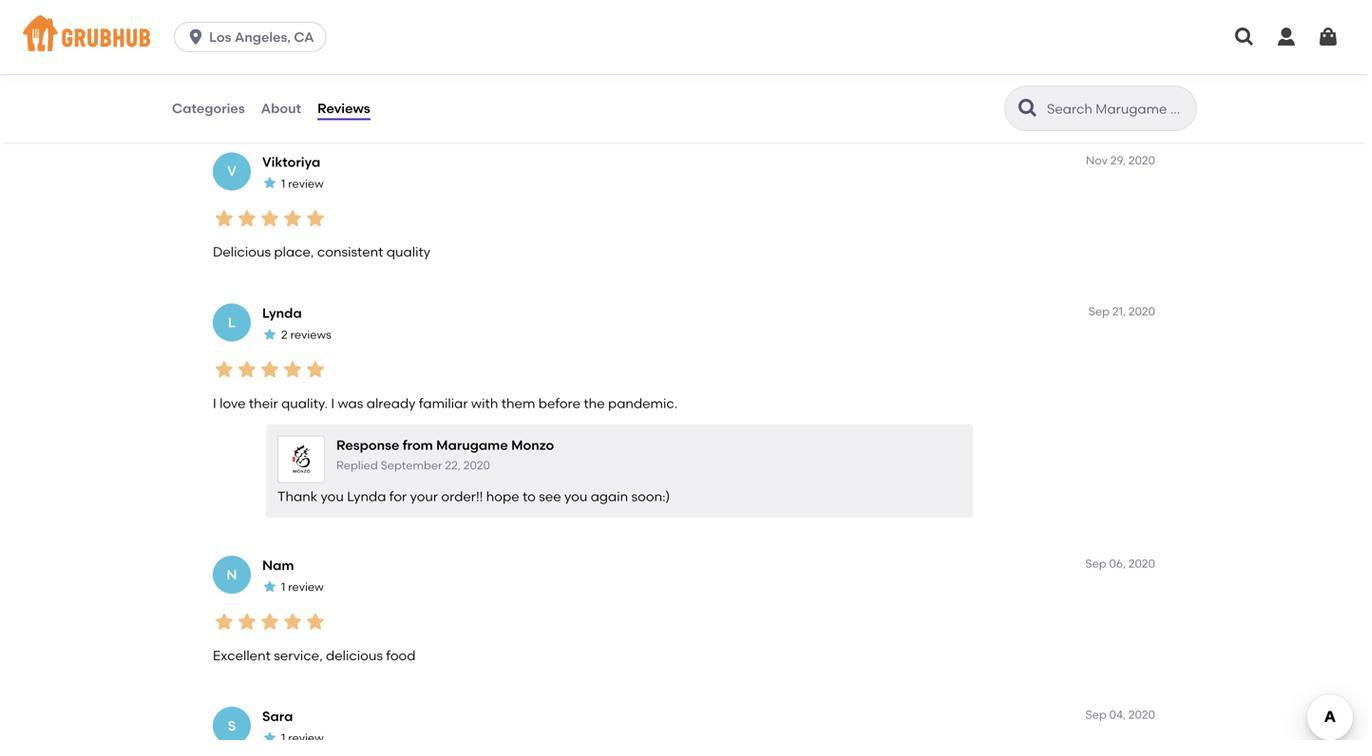 Task type: locate. For each thing, give the bounding box(es) containing it.
i love their quality. i was already familiar with them before the pandemic.
[[213, 395, 678, 411]]

main navigation navigation
[[0, 0, 1368, 74]]

svg image
[[1233, 26, 1256, 48], [1275, 26, 1298, 48], [186, 28, 205, 47]]

2020 down marugame
[[463, 458, 490, 472]]

delicious place, consistent quality
[[213, 244, 431, 260]]

lynda left for at the bottom left
[[347, 489, 386, 505]]

delicious left food
[[326, 647, 383, 664]]

sep for i love their quality. i was already familiar with them before the pandemic.
[[1089, 304, 1110, 318]]

i left was
[[331, 395, 335, 411]]

easy
[[213, 93, 242, 109]]

0 horizontal spatial to
[[246, 93, 259, 109]]

2 1 review from the top
[[281, 177, 324, 190]]

star icon image
[[262, 24, 277, 39], [213, 56, 236, 79], [236, 56, 258, 79], [258, 56, 281, 79], [281, 56, 304, 79], [304, 56, 327, 79], [262, 175, 277, 191], [213, 207, 236, 230], [236, 207, 258, 230], [258, 207, 281, 230], [281, 207, 304, 230], [304, 207, 327, 230], [262, 327, 277, 342], [213, 358, 236, 381], [236, 358, 258, 381], [258, 358, 281, 381], [281, 358, 304, 381], [304, 358, 327, 381], [262, 579, 277, 594], [213, 610, 236, 633], [236, 610, 258, 633], [258, 610, 281, 633], [281, 610, 304, 633], [304, 610, 327, 633], [262, 730, 277, 740]]

sep left 06,
[[1085, 557, 1107, 571]]

1 vertical spatial review
[[288, 177, 324, 190]]

1 review down viktoriya
[[281, 177, 324, 190]]

06,
[[1109, 557, 1126, 571]]

you right the see
[[564, 489, 587, 505]]

sep
[[1089, 304, 1110, 318], [1085, 557, 1107, 571], [1085, 708, 1107, 722]]

0 horizontal spatial you
[[321, 489, 344, 505]]

delicious left food! at the left top of page
[[303, 93, 359, 109]]

1 down viktoriya
[[281, 177, 285, 190]]

1 horizontal spatial to
[[523, 489, 536, 505]]

0 horizontal spatial i
[[213, 395, 216, 411]]

1 horizontal spatial svg image
[[1233, 26, 1256, 48]]

marugame
[[436, 437, 508, 453]]

with
[[471, 395, 498, 411]]

sara
[[262, 708, 293, 725]]

see
[[539, 489, 561, 505]]

search icon image
[[1017, 97, 1039, 120]]

i left love
[[213, 395, 216, 411]]

2020 right 06,
[[1129, 557, 1155, 571]]

3 1 review from the top
[[281, 580, 324, 594]]

1
[[281, 25, 285, 39], [281, 177, 285, 190], [281, 580, 285, 594]]

3 1 from the top
[[281, 580, 285, 594]]

1 1 review from the top
[[281, 25, 324, 39]]

tanairi e
[[262, 2, 318, 19]]

1 vertical spatial sep
[[1085, 557, 1107, 571]]

s
[[228, 718, 236, 734]]

1 horizontal spatial i
[[331, 395, 335, 411]]

food!
[[363, 93, 396, 109]]

sep 04, 2020
[[1085, 708, 1155, 722]]

easy to order, delicious food!
[[213, 93, 396, 109]]

1 review down e on the left of the page
[[281, 25, 324, 39]]

you
[[321, 489, 344, 505], [564, 489, 587, 505]]

2 reviews
[[281, 328, 331, 342]]

2 vertical spatial 1 review
[[281, 580, 324, 594]]

0 vertical spatial 1
[[281, 25, 285, 39]]

sep for excellent service, delicious food
[[1085, 557, 1107, 571]]

2 vertical spatial review
[[288, 580, 324, 594]]

1 vertical spatial 1 review
[[281, 177, 324, 190]]

1 left the ca
[[281, 25, 285, 39]]

1 vertical spatial to
[[523, 489, 536, 505]]

1 vertical spatial 1
[[281, 177, 285, 190]]

reviews
[[290, 328, 331, 342]]

lynda up 2
[[262, 305, 302, 321]]

0 horizontal spatial svg image
[[186, 28, 205, 47]]

2020 right 29, at top right
[[1129, 153, 1155, 167]]

1 review down nam
[[281, 580, 324, 594]]

1 i from the left
[[213, 395, 216, 411]]

1 horizontal spatial lynda
[[347, 489, 386, 505]]

consistent
[[317, 244, 383, 260]]

to left the see
[[523, 489, 536, 505]]

1 for v
[[281, 177, 285, 190]]

review
[[288, 25, 324, 39], [288, 177, 324, 190], [288, 580, 324, 594]]

n
[[227, 567, 237, 583]]

1 1 from the top
[[281, 25, 285, 39]]

2
[[281, 328, 288, 342]]

response
[[336, 437, 399, 453]]

food
[[386, 647, 416, 664]]

review down viktoriya
[[288, 177, 324, 190]]

their
[[249, 395, 278, 411]]

review down e on the left of the page
[[288, 25, 324, 39]]

2 1 from the top
[[281, 177, 285, 190]]

22,
[[445, 458, 461, 472]]

2 review from the top
[[288, 177, 324, 190]]

place,
[[274, 244, 314, 260]]

0 vertical spatial lynda
[[262, 305, 302, 321]]

2020
[[1129, 153, 1155, 167], [1129, 304, 1155, 318], [463, 458, 490, 472], [1129, 557, 1155, 571], [1129, 708, 1155, 722]]

marugame monzo logo image
[[280, 443, 323, 476]]

0 vertical spatial 1 review
[[281, 25, 324, 39]]

i
[[213, 395, 216, 411], [331, 395, 335, 411]]

e
[[310, 2, 318, 19]]

review down nam
[[288, 580, 324, 594]]

2020 for excellent service, delicious food
[[1129, 557, 1155, 571]]

lynda
[[262, 305, 302, 321], [347, 489, 386, 505]]

1 review for order,
[[281, 25, 324, 39]]

quality.
[[281, 395, 328, 411]]

3 review from the top
[[288, 580, 324, 594]]

sep left 21,
[[1089, 304, 1110, 318]]

1 review from the top
[[288, 25, 324, 39]]

2020 right 21,
[[1129, 304, 1155, 318]]

svg image inside los angeles, ca button
[[186, 28, 205, 47]]

t
[[228, 12, 236, 28]]

nov 29, 2020
[[1086, 153, 1155, 167]]

0 vertical spatial review
[[288, 25, 324, 39]]

1 down nam
[[281, 580, 285, 594]]

2 vertical spatial 1
[[281, 580, 285, 594]]

you right thank
[[321, 489, 344, 505]]

0 vertical spatial sep
[[1089, 304, 1110, 318]]

to right 'easy'
[[246, 93, 259, 109]]

1 vertical spatial lynda
[[347, 489, 386, 505]]

2020 inside response from marugame monzo replied september 22, 2020
[[463, 458, 490, 472]]

1 review
[[281, 25, 324, 39], [281, 177, 324, 190], [281, 580, 324, 594]]

the
[[584, 395, 605, 411]]

excellent
[[213, 647, 271, 664]]

1 horizontal spatial you
[[564, 489, 587, 505]]

l
[[228, 314, 236, 330]]

delicious
[[303, 93, 359, 109], [326, 647, 383, 664]]

sep left 04,
[[1085, 708, 1107, 722]]

order,
[[262, 93, 299, 109]]

to
[[246, 93, 259, 109], [523, 489, 536, 505]]

2020 for delicious place, consistent quality
[[1129, 153, 1155, 167]]



Task type: describe. For each thing, give the bounding box(es) containing it.
2 i from the left
[[331, 395, 335, 411]]

categories
[[172, 100, 245, 116]]

nam
[[262, 557, 294, 573]]

reviews button
[[316, 74, 371, 143]]

1 review for delicious
[[281, 580, 324, 594]]

2020 right 04,
[[1129, 708, 1155, 722]]

21,
[[1112, 304, 1126, 318]]

2 vertical spatial sep
[[1085, 708, 1107, 722]]

2 horizontal spatial svg image
[[1275, 26, 1298, 48]]

Search Marugame Monzo search field
[[1045, 100, 1190, 118]]

0 vertical spatial to
[[246, 93, 259, 109]]

september
[[381, 458, 442, 472]]

before
[[538, 395, 581, 411]]

thank you lynda for your order!! hope to see you again soon:)
[[277, 489, 670, 505]]

0 horizontal spatial lynda
[[262, 305, 302, 321]]

review for order,
[[288, 25, 324, 39]]

nov
[[1086, 153, 1108, 167]]

los angeles, ca
[[209, 29, 314, 45]]

sep 06, 2020
[[1085, 557, 1155, 571]]

delicious
[[213, 244, 271, 260]]

them
[[501, 395, 535, 411]]

review for consistent
[[288, 177, 324, 190]]

1 you from the left
[[321, 489, 344, 505]]

about button
[[260, 74, 302, 143]]

monzo
[[511, 437, 554, 453]]

2020 for i love their quality. i was already familiar with them before the pandemic.
[[1129, 304, 1155, 318]]

your
[[410, 489, 438, 505]]

quality
[[387, 244, 431, 260]]

ca
[[294, 29, 314, 45]]

04,
[[1109, 708, 1126, 722]]

29,
[[1110, 153, 1126, 167]]

excellent service, delicious food
[[213, 647, 416, 664]]

0 vertical spatial delicious
[[303, 93, 359, 109]]

sep 21, 2020
[[1089, 304, 1155, 318]]

reviews
[[317, 100, 370, 116]]

service,
[[274, 647, 323, 664]]

soon:)
[[631, 489, 670, 505]]

for
[[389, 489, 407, 505]]

2 you from the left
[[564, 489, 587, 505]]

svg image
[[1317, 26, 1340, 48]]

pandemic.
[[608, 395, 678, 411]]

was
[[338, 395, 363, 411]]

thank
[[277, 489, 318, 505]]

response from marugame monzo replied september 22, 2020
[[336, 437, 554, 472]]

1 review for consistent
[[281, 177, 324, 190]]

love
[[220, 395, 246, 411]]

los angeles, ca button
[[174, 22, 334, 52]]

order!!
[[441, 489, 483, 505]]

again
[[591, 489, 628, 505]]

1 for n
[[281, 580, 285, 594]]

angeles,
[[235, 29, 291, 45]]

1 for t
[[281, 25, 285, 39]]

1 vertical spatial delicious
[[326, 647, 383, 664]]

los
[[209, 29, 231, 45]]

v
[[227, 163, 236, 179]]

viktoriya
[[262, 154, 320, 170]]

familiar
[[419, 395, 468, 411]]

already
[[366, 395, 416, 411]]

from
[[403, 437, 433, 453]]

tanairi
[[262, 2, 307, 19]]

replied
[[336, 458, 378, 472]]

review for delicious
[[288, 580, 324, 594]]

categories button
[[171, 74, 246, 143]]

hope
[[486, 489, 519, 505]]

about
[[261, 100, 301, 116]]



Task type: vqa. For each thing, say whether or not it's contained in the screenshot.
the
yes



